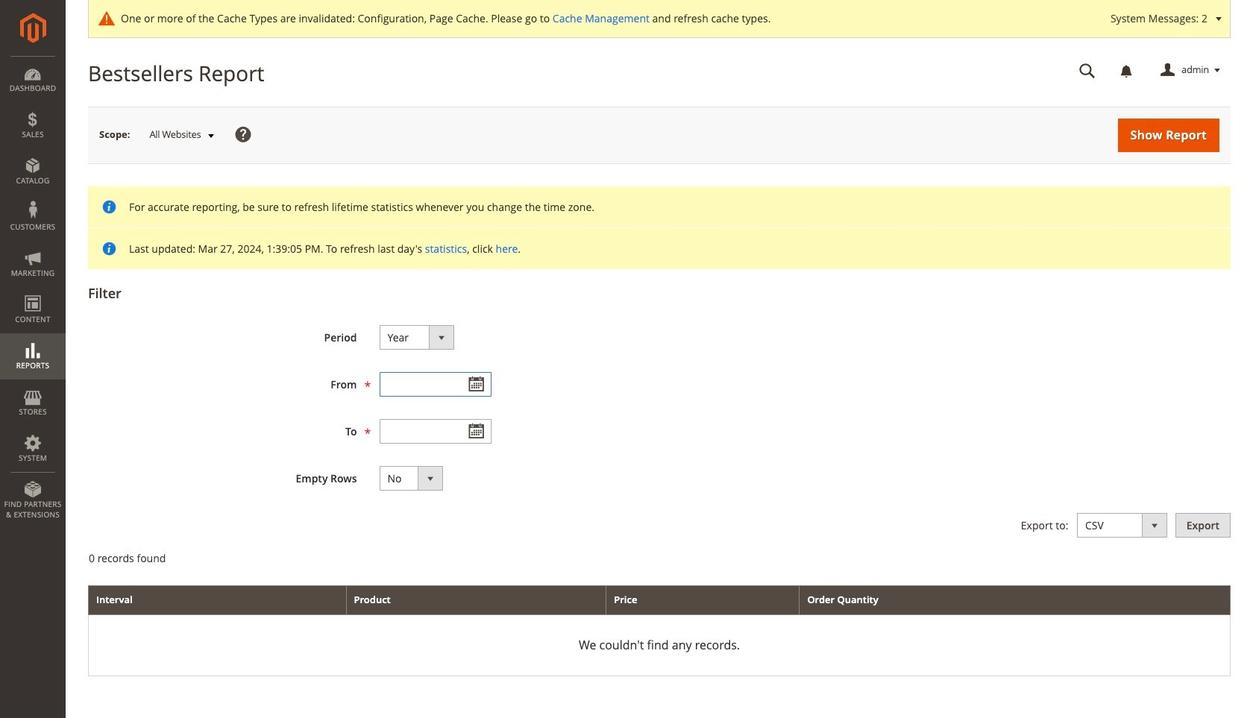 Task type: locate. For each thing, give the bounding box(es) containing it.
magento admin panel image
[[20, 13, 46, 43]]

None text field
[[1069, 57, 1107, 84], [379, 419, 491, 444], [1069, 57, 1107, 84], [379, 419, 491, 444]]

menu bar
[[0, 56, 66, 528]]

None text field
[[379, 372, 491, 397]]



